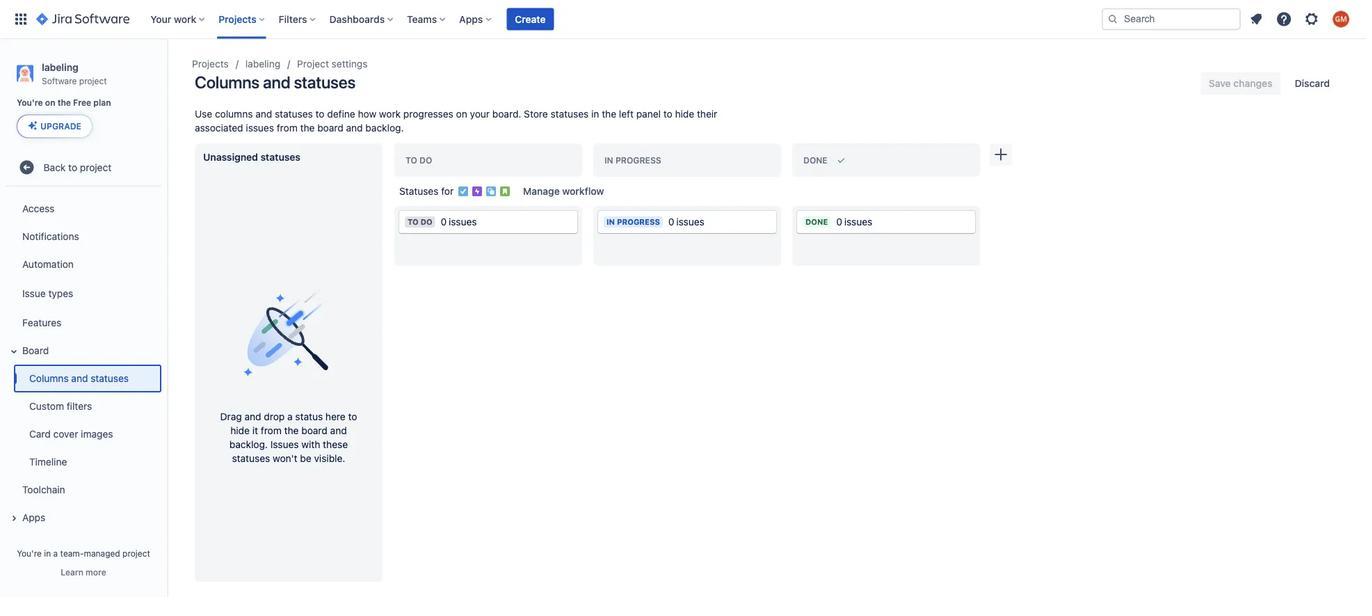 Task type: describe. For each thing, give the bounding box(es) containing it.
expand image
[[6, 510, 22, 527]]

upgrade
[[40, 121, 81, 131]]

done column tick image
[[836, 154, 847, 166]]

won't
[[273, 452, 298, 464]]

unassigned
[[203, 151, 258, 163]]

notifications image
[[1248, 11, 1265, 27]]

more
[[86, 567, 106, 577]]

primary element
[[8, 0, 1102, 39]]

apps inside button
[[22, 512, 45, 523]]

0 horizontal spatial on
[[45, 98, 55, 108]]

board button
[[6, 337, 161, 365]]

plan
[[93, 98, 111, 108]]

upgrade button
[[17, 115, 92, 137]]

you're on the free plan
[[17, 98, 111, 108]]

features
[[22, 317, 61, 328]]

0 issues for progress
[[669, 216, 705, 228]]

drop
[[264, 411, 285, 422]]

appswitcher icon image
[[13, 11, 29, 27]]

do inside button
[[420, 155, 432, 165]]

board inside use columns and statuses to define how work progresses on your board. store statuses in the left panel to hide their associated issues from the board and backlog.
[[317, 122, 344, 134]]

to do button
[[395, 143, 582, 177]]

in progress button
[[594, 143, 781, 177]]

their
[[697, 108, 718, 120]]

learn more button
[[61, 566, 106, 578]]

create column image
[[993, 146, 1010, 163]]

manage workflow
[[523, 185, 604, 197]]

help image
[[1276, 11, 1293, 27]]

left
[[619, 108, 634, 120]]

use columns and statuses to define how work progresses on your board. store statuses in the left panel to hide their associated issues from the board and backlog.
[[195, 108, 718, 134]]

projects for projects link
[[192, 58, 229, 70]]

board inside drag and drop a status here to hide it from the board and backlog. issues with these statuses won't be visible.
[[302, 425, 328, 436]]

0 issues for do
[[441, 216, 477, 228]]

expand image
[[6, 343, 22, 360]]

projects for projects dropdown button
[[219, 13, 257, 25]]

0 horizontal spatial a
[[53, 548, 58, 558]]

issues for to do
[[449, 216, 477, 228]]

your work button
[[146, 8, 210, 30]]

to left define
[[316, 108, 325, 120]]

projects button
[[214, 8, 270, 30]]

card cover images link
[[14, 420, 161, 448]]

project settings
[[297, 58, 368, 70]]

panel
[[637, 108, 661, 120]]

issues
[[271, 438, 299, 450]]

drag and drop a status here to hide it from the board and backlog. issues with these statuses won't be visible.
[[220, 411, 357, 464]]

your profile and settings image
[[1333, 11, 1350, 27]]

you're for you're in a team-managed project
[[17, 548, 42, 558]]

status
[[295, 411, 323, 422]]

0 for progress
[[669, 216, 675, 228]]

statuses left define
[[275, 108, 313, 120]]

free
[[73, 98, 91, 108]]

issue types link
[[6, 278, 161, 309]]

details link
[[6, 167, 161, 195]]

use
[[195, 108, 212, 120]]

dashboards button
[[325, 8, 399, 30]]

issues for in progress
[[677, 216, 705, 228]]

from inside use columns and statuses to define how work progresses on your board. store statuses in the left panel to hide their associated issues from the board and backlog.
[[277, 122, 298, 134]]

manage
[[523, 185, 560, 197]]

statuses inside group
[[91, 373, 129, 384]]

your
[[470, 108, 490, 120]]

back to project
[[44, 161, 112, 173]]

timeline link
[[14, 448, 161, 476]]

teams button
[[403, 8, 451, 30]]

sidebar navigation image
[[152, 56, 182, 84]]

with
[[302, 438, 320, 450]]

2 vertical spatial project
[[123, 548, 150, 558]]

statuses down project settings
[[294, 72, 356, 92]]

to inside drag and drop a status here to hide it from the board and backlog. issues with these statuses won't be visible.
[[348, 411, 357, 422]]

search image
[[1108, 14, 1119, 25]]

hide inside use columns and statuses to define how work progresses on your board. store statuses in the left panel to hide their associated issues from the board and backlog.
[[675, 108, 695, 120]]

issues for done
[[845, 216, 873, 228]]

issue types
[[22, 288, 73, 299]]

progresses
[[404, 108, 454, 120]]

work inside dropdown button
[[174, 13, 196, 25]]

statuses right unassigned at the top of the page
[[261, 151, 301, 163]]

Search field
[[1102, 8, 1241, 30]]

1 vertical spatial in
[[607, 217, 615, 227]]

the up unassigned statuses
[[300, 122, 315, 134]]

project settings link
[[297, 56, 368, 72]]

define
[[327, 108, 355, 120]]

be
[[300, 452, 312, 464]]

empty net image
[[233, 273, 344, 385]]

columns
[[215, 108, 253, 120]]

the inside drag and drop a status here to hide it from the board and backlog. issues with these statuses won't be visible.
[[284, 425, 299, 436]]

labeling software project
[[42, 61, 107, 85]]

filters
[[279, 13, 307, 25]]

done button
[[793, 143, 981, 177]]

visible.
[[314, 452, 345, 464]]

and right the columns on the left of the page
[[256, 108, 272, 120]]

columns inside group
[[29, 373, 69, 384]]

create
[[515, 13, 546, 25]]

in progress inside button
[[605, 155, 662, 165]]

you're for you're on the free plan
[[17, 98, 43, 108]]

manage workflow button
[[515, 183, 613, 200]]

team-
[[60, 548, 84, 558]]

card cover images
[[29, 428, 113, 440]]

3 0 issues from the left
[[837, 216, 873, 228]]

software
[[42, 76, 77, 85]]

3 0 from the left
[[837, 216, 843, 228]]

discard
[[1295, 78, 1331, 89]]

filters
[[67, 400, 92, 412]]

timeline
[[29, 456, 67, 468]]

details
[[22, 175, 53, 186]]



Task type: vqa. For each thing, say whether or not it's contained in the screenshot.
Fields's Fields
no



Task type: locate. For each thing, give the bounding box(es) containing it.
apps
[[459, 13, 483, 25], [22, 512, 45, 523]]

0 vertical spatial to do
[[406, 155, 432, 165]]

banner
[[0, 0, 1367, 39]]

0 horizontal spatial 0 issues
[[441, 216, 477, 228]]

apps down toolchain
[[22, 512, 45, 523]]

statuses for
[[399, 185, 454, 197]]

issues down in progress button
[[677, 216, 705, 228]]

1 vertical spatial backlog.
[[230, 438, 268, 450]]

a inside drag and drop a status here to hide it from the board and backlog. issues with these statuses won't be visible.
[[287, 411, 293, 422]]

progress inside button
[[616, 155, 662, 165]]

the up issues
[[284, 425, 299, 436]]

0 for do
[[441, 216, 447, 228]]

issues
[[246, 122, 274, 134], [449, 216, 477, 228], [677, 216, 705, 228], [845, 216, 873, 228]]

0 horizontal spatial hide
[[231, 425, 250, 436]]

issues inside use columns and statuses to define how work progresses on your board. store statuses in the left panel to hide their associated issues from the board and backlog.
[[246, 122, 274, 134]]

project inside labeling software project
[[79, 76, 107, 85]]

0 down for
[[441, 216, 447, 228]]

project up plan
[[79, 76, 107, 85]]

and up it
[[245, 411, 261, 422]]

access
[[22, 203, 54, 214]]

1 horizontal spatial columns and statuses
[[195, 72, 356, 92]]

0 vertical spatial to
[[406, 155, 417, 165]]

a left team-
[[53, 548, 58, 558]]

backlog. down it
[[230, 438, 268, 450]]

jira software image
[[36, 11, 130, 27], [36, 11, 130, 27]]

columns and statuses down project
[[195, 72, 356, 92]]

project for back to project
[[80, 161, 112, 173]]

labeling
[[246, 58, 281, 70], [42, 61, 78, 73]]

and
[[263, 72, 290, 92], [256, 108, 272, 120], [346, 122, 363, 134], [71, 373, 88, 384], [245, 411, 261, 422], [330, 425, 347, 436]]

projects up labeling link
[[219, 13, 257, 25]]

0 vertical spatial apps
[[459, 13, 483, 25]]

access link
[[6, 195, 161, 223]]

0 vertical spatial board
[[317, 122, 344, 134]]

2 horizontal spatial 0 issues
[[837, 216, 873, 228]]

the
[[58, 98, 71, 108], [602, 108, 617, 120], [300, 122, 315, 134], [284, 425, 299, 436]]

in left team-
[[44, 548, 51, 558]]

automation link
[[6, 250, 161, 278]]

group
[[3, 163, 161, 536]]

to up "statuses"
[[406, 155, 417, 165]]

1 vertical spatial columns and statuses
[[29, 373, 129, 384]]

2 you're from the top
[[17, 548, 42, 558]]

and down how
[[346, 122, 363, 134]]

labeling inside labeling software project
[[42, 61, 78, 73]]

do up statuses for
[[420, 155, 432, 165]]

teams
[[407, 13, 437, 25]]

statuses inside drag and drop a status here to hide it from the board and backlog. issues with these statuses won't be visible.
[[232, 452, 270, 464]]

store
[[524, 108, 548, 120]]

backlog. inside use columns and statuses to define how work progresses on your board. store statuses in the left panel to hide their associated issues from the board and backlog.
[[366, 122, 404, 134]]

0 vertical spatial project
[[79, 76, 107, 85]]

1 vertical spatial projects
[[192, 58, 229, 70]]

0 vertical spatial in
[[592, 108, 599, 120]]

to right panel
[[664, 108, 673, 120]]

0 horizontal spatial in
[[44, 548, 51, 558]]

you're down expand image
[[17, 548, 42, 558]]

projects link
[[192, 56, 229, 72]]

1 vertical spatial progress
[[617, 217, 660, 227]]

your work
[[150, 13, 196, 25]]

notifications
[[22, 231, 79, 242]]

you're
[[17, 98, 43, 108], [17, 548, 42, 558]]

project
[[297, 58, 329, 70]]

columns and statuses inside group
[[29, 373, 129, 384]]

to do inside button
[[406, 155, 432, 165]]

0 horizontal spatial 0
[[441, 216, 447, 228]]

1 vertical spatial a
[[53, 548, 58, 558]]

1 vertical spatial from
[[261, 425, 282, 436]]

1 horizontal spatial columns
[[195, 72, 260, 92]]

work inside use columns and statuses to define how work progresses on your board. store statuses in the left panel to hide their associated issues from the board and backlog.
[[379, 108, 401, 120]]

0 vertical spatial backlog.
[[366, 122, 404, 134]]

to inside button
[[406, 155, 417, 165]]

0 horizontal spatial labeling
[[42, 61, 78, 73]]

custom
[[29, 400, 64, 412]]

columns up custom at bottom
[[29, 373, 69, 384]]

0 vertical spatial in
[[605, 155, 614, 165]]

do down statuses for
[[421, 217, 433, 227]]

0 vertical spatial done
[[804, 155, 828, 165]]

in inside button
[[605, 155, 614, 165]]

create button
[[507, 8, 554, 30]]

drag
[[220, 411, 242, 422]]

you're up upgrade button
[[17, 98, 43, 108]]

labeling up software
[[42, 61, 78, 73]]

2 horizontal spatial 0
[[837, 216, 843, 228]]

and left project settings link
[[263, 72, 290, 92]]

0 horizontal spatial apps
[[22, 512, 45, 523]]

project
[[79, 76, 107, 85], [80, 161, 112, 173], [123, 548, 150, 558]]

back to project link
[[6, 153, 161, 181]]

settings image
[[1304, 11, 1321, 27]]

board
[[22, 345, 49, 356]]

0 vertical spatial hide
[[675, 108, 695, 120]]

in down manage workflow button
[[607, 217, 615, 227]]

0 vertical spatial do
[[420, 155, 432, 165]]

apps button
[[455, 8, 497, 30]]

done
[[804, 155, 828, 165], [806, 217, 828, 227]]

1 you're from the top
[[17, 98, 43, 108]]

issues down the columns on the left of the page
[[246, 122, 274, 134]]

columns up the columns on the left of the page
[[195, 72, 260, 92]]

apps inside dropdown button
[[459, 13, 483, 25]]

1 vertical spatial to do
[[408, 217, 433, 227]]

columns and statuses up filters
[[29, 373, 129, 384]]

1 vertical spatial in progress
[[607, 217, 660, 227]]

2 0 issues from the left
[[669, 216, 705, 228]]

1 vertical spatial you're
[[17, 548, 42, 558]]

in up manage workflow button
[[605, 155, 614, 165]]

1 vertical spatial board
[[302, 425, 328, 436]]

labeling link
[[246, 56, 281, 72]]

1 vertical spatial columns
[[29, 373, 69, 384]]

1 horizontal spatial labeling
[[246, 58, 281, 70]]

projects right sidebar navigation icon
[[192, 58, 229, 70]]

board
[[317, 122, 344, 134], [302, 425, 328, 436]]

for
[[441, 185, 454, 197]]

0 vertical spatial in progress
[[605, 155, 662, 165]]

associated
[[195, 122, 243, 134]]

card
[[29, 428, 51, 440]]

done inside button
[[804, 155, 828, 165]]

to do down "statuses"
[[408, 217, 433, 227]]

1 vertical spatial project
[[80, 161, 112, 173]]

0 horizontal spatial columns and statuses
[[29, 373, 129, 384]]

hide left their
[[675, 108, 695, 120]]

board.
[[493, 108, 522, 120]]

labeling for labeling software project
[[42, 61, 78, 73]]

dashboards
[[330, 13, 385, 25]]

on inside use columns and statuses to define how work progresses on your board. store statuses in the left panel to hide their associated issues from the board and backlog.
[[456, 108, 467, 120]]

0 vertical spatial columns and statuses
[[195, 72, 356, 92]]

and up filters
[[71, 373, 88, 384]]

the left free at the top left of page
[[58, 98, 71, 108]]

1 horizontal spatial 0 issues
[[669, 216, 705, 228]]

labeling down projects dropdown button
[[246, 58, 281, 70]]

from down "drop"
[[261, 425, 282, 436]]

custom filters
[[29, 400, 92, 412]]

work right the your
[[174, 13, 196, 25]]

group containing details
[[3, 163, 161, 536]]

backlog. inside drag and drop a status here to hide it from the board and backlog. issues with these statuses won't be visible.
[[230, 438, 268, 450]]

1 vertical spatial on
[[456, 108, 467, 120]]

labeling for labeling
[[246, 58, 281, 70]]

discard button
[[1287, 72, 1339, 95]]

custom filters link
[[14, 392, 161, 420]]

on left your
[[456, 108, 467, 120]]

statuses down it
[[232, 452, 270, 464]]

1 horizontal spatial backlog.
[[366, 122, 404, 134]]

1 vertical spatial in
[[44, 548, 51, 558]]

board down define
[[317, 122, 344, 134]]

types
[[48, 288, 73, 299]]

cover
[[53, 428, 78, 440]]

apps button
[[6, 504, 161, 532]]

0 vertical spatial from
[[277, 122, 298, 134]]

a
[[287, 411, 293, 422], [53, 548, 58, 558]]

0 issues down for
[[441, 216, 477, 228]]

issues down for
[[449, 216, 477, 228]]

0 down done column tick icon
[[837, 216, 843, 228]]

settings
[[332, 58, 368, 70]]

1 vertical spatial to
[[408, 217, 419, 227]]

it
[[252, 425, 258, 436]]

board up with on the left of the page
[[302, 425, 328, 436]]

1 vertical spatial apps
[[22, 512, 45, 523]]

0 vertical spatial projects
[[219, 13, 257, 25]]

from
[[277, 122, 298, 134], [261, 425, 282, 436]]

0 horizontal spatial backlog.
[[230, 438, 268, 450]]

0 vertical spatial a
[[287, 411, 293, 422]]

toolchain link
[[6, 476, 161, 504]]

and inside group
[[71, 373, 88, 384]]

to right here
[[348, 411, 357, 422]]

a right "drop"
[[287, 411, 293, 422]]

work
[[174, 13, 196, 25], [379, 108, 401, 120]]

progress
[[616, 155, 662, 165], [617, 217, 660, 227]]

0 vertical spatial you're
[[17, 98, 43, 108]]

1 vertical spatial done
[[806, 217, 828, 227]]

statuses right 'store'
[[551, 108, 589, 120]]

to right back
[[68, 161, 77, 173]]

issues down done column tick icon
[[845, 216, 873, 228]]

how
[[358, 108, 377, 120]]

0 issues down done column tick icon
[[837, 216, 873, 228]]

statuses
[[294, 72, 356, 92], [275, 108, 313, 120], [551, 108, 589, 120], [261, 151, 301, 163], [91, 373, 129, 384], [232, 452, 270, 464]]

in left left
[[592, 108, 599, 120]]

features link
[[6, 309, 161, 337]]

work right how
[[379, 108, 401, 120]]

project for labeling software project
[[79, 76, 107, 85]]

from inside drag and drop a status here to hide it from the board and backlog. issues with these statuses won't be visible.
[[261, 425, 282, 436]]

projects
[[219, 13, 257, 25], [192, 58, 229, 70]]

1 horizontal spatial hide
[[675, 108, 695, 120]]

these
[[323, 438, 348, 450]]

1 0 issues from the left
[[441, 216, 477, 228]]

project right back
[[80, 161, 112, 173]]

1 horizontal spatial apps
[[459, 13, 483, 25]]

to
[[316, 108, 325, 120], [664, 108, 673, 120], [68, 161, 77, 173], [348, 411, 357, 422]]

0 horizontal spatial columns
[[29, 373, 69, 384]]

workflow
[[563, 185, 604, 197]]

hide
[[675, 108, 695, 120], [231, 425, 250, 436]]

you're in a team-managed project
[[17, 548, 150, 558]]

to do up "statuses"
[[406, 155, 432, 165]]

1 horizontal spatial work
[[379, 108, 401, 120]]

columns and statuses
[[195, 72, 356, 92], [29, 373, 129, 384]]

1 horizontal spatial in
[[592, 108, 599, 120]]

back
[[44, 161, 66, 173]]

0 vertical spatial work
[[174, 13, 196, 25]]

learn
[[61, 567, 83, 577]]

notifications link
[[6, 223, 161, 250]]

on up upgrade button
[[45, 98, 55, 108]]

here
[[326, 411, 346, 422]]

unassigned statuses
[[203, 151, 301, 163]]

1 horizontal spatial a
[[287, 411, 293, 422]]

statuses
[[399, 185, 439, 197]]

projects inside dropdown button
[[219, 13, 257, 25]]

the left left
[[602, 108, 617, 120]]

apps right teams popup button
[[459, 13, 483, 25]]

0 horizontal spatial work
[[174, 13, 196, 25]]

hide inside drag and drop a status here to hide it from the board and backlog. issues with these statuses won't be visible.
[[231, 425, 250, 436]]

1 horizontal spatial 0
[[669, 216, 675, 228]]

1 horizontal spatial on
[[456, 108, 467, 120]]

statuses up the custom filters link
[[91, 373, 129, 384]]

images
[[81, 428, 113, 440]]

2 0 from the left
[[669, 216, 675, 228]]

learn more
[[61, 567, 106, 577]]

and down here
[[330, 425, 347, 436]]

hide left it
[[231, 425, 250, 436]]

0 vertical spatial on
[[45, 98, 55, 108]]

from up unassigned statuses
[[277, 122, 298, 134]]

0 vertical spatial columns
[[195, 72, 260, 92]]

in inside use columns and statuses to define how work progresses on your board. store statuses in the left panel to hide their associated issues from the board and backlog.
[[592, 108, 599, 120]]

banner containing your work
[[0, 0, 1367, 39]]

0 issues down in progress button
[[669, 216, 705, 228]]

project right managed
[[123, 548, 150, 558]]

filters button
[[275, 8, 321, 30]]

backlog. down how
[[366, 122, 404, 134]]

do
[[420, 155, 432, 165], [421, 217, 433, 227]]

0 down in progress button
[[669, 216, 675, 228]]

to down "statuses"
[[408, 217, 419, 227]]

0 vertical spatial progress
[[616, 155, 662, 165]]

1 vertical spatial do
[[421, 217, 433, 227]]

your
[[150, 13, 171, 25]]

1 vertical spatial work
[[379, 108, 401, 120]]

in
[[605, 155, 614, 165], [607, 217, 615, 227]]

managed
[[84, 548, 120, 558]]

automation
[[22, 258, 74, 270]]

1 vertical spatial hide
[[231, 425, 250, 436]]

in
[[592, 108, 599, 120], [44, 548, 51, 558]]

1 0 from the left
[[441, 216, 447, 228]]



